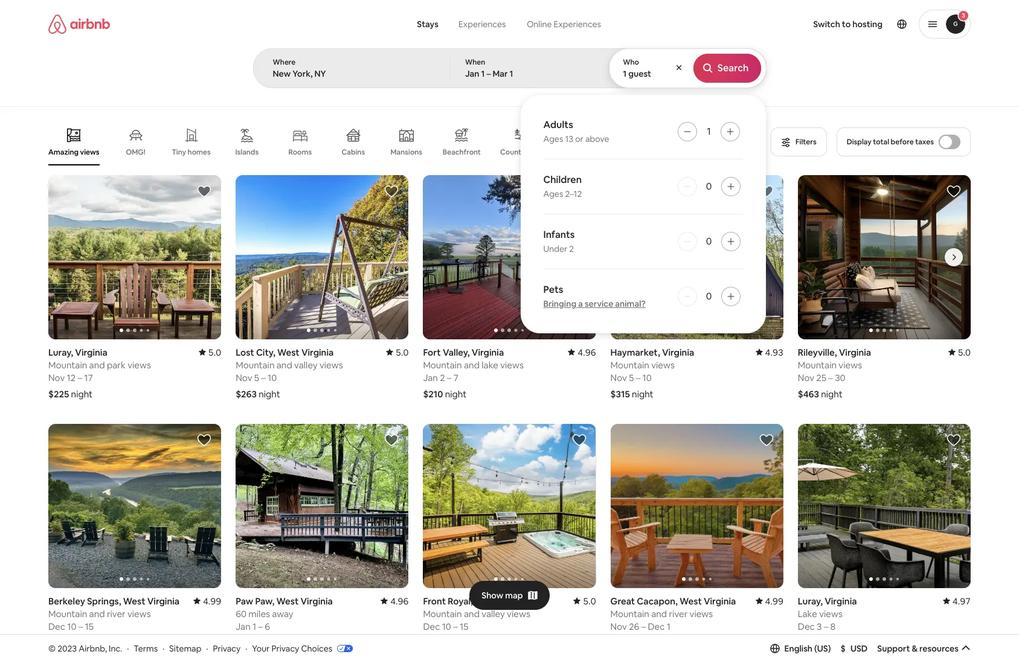 Task type: describe. For each thing, give the bounding box(es) containing it.
display
[[847, 137, 872, 147]]

add to wishlist: luray, virginia image for 4.97
[[947, 433, 962, 448]]

river for springs,
[[107, 609, 126, 620]]

night inside the lost city, west virginia mountain and valley views nov 5 – 10 $263 night
[[259, 389, 280, 400]]

tiny homes
[[172, 148, 211, 157]]

5 inside the lost city, west virginia mountain and valley views nov 5 – 10 $263 night
[[254, 372, 259, 384]]

group for paw paw, west virginia 60 miles away jan 1 – 6 $110 night
[[236, 424, 409, 589]]

views inside berkeley springs, west virginia mountain and river views dec 10 – 15 $200 night
[[128, 609, 151, 620]]

3 inside luray, virginia lake views dec 3 – 8 $198 night
[[817, 621, 823, 633]]

switch
[[814, 19, 841, 30]]

experiences inside online experiences link
[[554, 19, 602, 30]]

haymarket,
[[611, 347, 661, 358]]

4.99 for great cacapon, west virginia mountain and river views nov 26 – dec 1 $208 night
[[766, 596, 784, 607]]

luray, for lake
[[799, 596, 823, 607]]

fort
[[423, 347, 441, 358]]

views inside front royal, virginia mountain and valley views dec 10 – 15 $619 night
[[507, 609, 531, 620]]

10 inside berkeley springs, west virginia mountain and river views dec 10 – 15 $200 night
[[67, 621, 76, 633]]

children
[[544, 174, 582, 186]]

infants under 2
[[544, 229, 575, 255]]

4.96 for fort valley, virginia mountain and lake views jan 2 – 7 $210 night
[[578, 347, 596, 358]]

$
[[841, 644, 846, 655]]

nov inside great cacapon, west virginia mountain and river views nov 26 – dec 1 $208 night
[[611, 621, 627, 633]]

and inside great cacapon, west virginia mountain and river views nov 26 – dec 1 $208 night
[[652, 609, 668, 620]]

support & resources button
[[878, 644, 972, 655]]

front royal, virginia mountain and valley views dec 10 – 15 $619 night
[[423, 596, 531, 649]]

paw paw, west virginia 60 miles away jan 1 – 6 $110 night
[[236, 596, 333, 649]]

resources
[[920, 644, 959, 655]]

©
[[48, 644, 56, 655]]

online
[[527, 19, 552, 30]]

and inside berkeley springs, west virginia mountain and river views dec 10 – 15 $200 night
[[89, 609, 105, 620]]

valley,
[[443, 347, 470, 358]]

show map
[[482, 590, 523, 601]]

ages for children
[[544, 189, 564, 200]]

night inside luray, virginia mountain and park views nov 12 – 17 $225 night
[[71, 389, 93, 400]]

online experiences
[[527, 19, 602, 30]]

english
[[785, 644, 813, 655]]

rileyville,
[[799, 347, 838, 358]]

show map button
[[470, 581, 550, 610]]

4.97
[[953, 596, 972, 607]]

privacy link
[[213, 644, 241, 655]]

mountain inside fort valley, virginia mountain and lake views jan 2 – 7 $210 night
[[423, 360, 462, 371]]

above
[[586, 134, 610, 144]]

switch to hosting link
[[807, 11, 891, 37]]

4.97 out of 5 average rating image
[[944, 596, 972, 607]]

dec inside great cacapon, west virginia mountain and river views nov 26 – dec 1 $208 night
[[648, 621, 665, 633]]

4.99 out of 5 average rating image for great cacapon, west virginia mountain and river views nov 26 – dec 1 $208 night
[[756, 596, 784, 607]]

night inside berkeley springs, west virginia mountain and river views dec 10 – 15 $200 night
[[72, 638, 93, 649]]

– inside the paw paw, west virginia 60 miles away jan 1 – 6 $110 night
[[258, 621, 263, 633]]

away
[[272, 609, 294, 620]]

night inside rileyville, virginia mountain views nov 25 – 30 $463 night
[[822, 389, 843, 400]]

lake
[[482, 360, 499, 371]]

4.99 out of 5 average rating image for berkeley springs, west virginia mountain and river views dec 10 – 15 $200 night
[[193, 596, 221, 607]]

cacapon,
[[637, 596, 678, 607]]

mountain inside haymarket, virginia mountain views nov 5 – 10 $315 night
[[611, 360, 650, 371]]

30
[[836, 372, 846, 384]]

west for springs,
[[123, 596, 145, 607]]

none search field containing adults
[[253, 0, 767, 334]]

beachfront
[[443, 148, 481, 157]]

fort valley, virginia mountain and lake views jan 2 – 7 $210 night
[[423, 347, 524, 400]]

(us)
[[815, 644, 832, 655]]

mansions
[[391, 148, 423, 157]]

royal,
[[448, 596, 473, 607]]

0 for pets
[[707, 290, 712, 303]]

your privacy choices link
[[252, 644, 353, 655]]

4.96 out of 5 average rating image
[[381, 596, 409, 607]]

group for luray, virginia mountain and park views nov 12 – 17 $225 night
[[48, 175, 221, 340]]

night inside haymarket, virginia mountain views nov 5 – 10 $315 night
[[632, 389, 654, 400]]

1 inside the paw paw, west virginia 60 miles away jan 1 – 6 $110 night
[[253, 621, 257, 633]]

views inside the lost city, west virginia mountain and valley views nov 5 – 10 $263 night
[[320, 360, 343, 371]]

west for cacapon,
[[680, 596, 702, 607]]

trending
[[564, 148, 594, 157]]

infants
[[544, 229, 575, 241]]

english (us)
[[785, 644, 832, 655]]

valley inside front royal, virginia mountain and valley views dec 10 – 15 $619 night
[[482, 609, 505, 620]]

add to wishlist: lost city, west virginia image
[[385, 184, 399, 199]]

rileyville, virginia mountain views nov 25 – 30 $463 night
[[799, 347, 872, 400]]

nov inside rileyville, virginia mountain views nov 25 – 30 $463 night
[[799, 372, 815, 384]]

5.0 out of 5 average rating image for luray, virginia mountain and park views nov 12 – 17 $225 night
[[199, 347, 221, 358]]

8
[[831, 621, 836, 633]]

1 down when
[[481, 68, 485, 79]]

guest
[[629, 68, 652, 79]]

sitemap link
[[169, 644, 202, 655]]

amazing
[[48, 147, 79, 157]]

jan for fort valley, virginia
[[423, 372, 438, 384]]

$263
[[236, 389, 257, 400]]

stays
[[417, 19, 439, 30]]

terms · sitemap · privacy ·
[[134, 644, 248, 655]]

$110
[[236, 638, 255, 649]]

and inside luray, virginia mountain and park views nov 12 – 17 $225 night
[[89, 360, 105, 371]]

and inside front royal, virginia mountain and valley views dec 10 – 15 $619 night
[[464, 609, 480, 620]]

add to wishlist: paw paw, west virginia image
[[385, 433, 399, 448]]

$315
[[611, 389, 630, 400]]

add to wishlist: berkeley springs, west virginia image
[[197, 433, 212, 448]]

paw
[[236, 596, 253, 607]]

lake
[[799, 609, 818, 620]]

city,
[[256, 347, 276, 358]]

cabins
[[342, 148, 365, 157]]

virginia inside the paw paw, west virginia 60 miles away jan 1 – 6 $110 night
[[301, 596, 333, 607]]

luray, virginia lake views dec 3 – 8 $198 night
[[799, 596, 858, 649]]

homes
[[188, 148, 211, 157]]

views inside rileyville, virginia mountain views nov 25 – 30 $463 night
[[839, 360, 863, 371]]

river for cacapon,
[[670, 609, 688, 620]]

2 horizontal spatial 5.0 out of 5 average rating image
[[574, 596, 596, 607]]

– inside front royal, virginia mountain and valley views dec 10 – 15 $619 night
[[454, 621, 458, 633]]

3 · from the left
[[206, 644, 208, 655]]

group for haymarket, virginia mountain views nov 5 – 10 $315 night
[[611, 175, 784, 340]]

switch to hosting
[[814, 19, 883, 30]]

show
[[482, 590, 504, 601]]

virginia inside great cacapon, west virginia mountain and river views nov 26 – dec 1 $208 night
[[704, 596, 737, 607]]

add to wishlist: rileyville, virginia image
[[947, 184, 962, 199]]

5.0 for rileyville, virginia mountain views nov 25 – 30 $463 night
[[959, 347, 972, 358]]

views inside haymarket, virginia mountain views nov 5 – 10 $315 night
[[652, 360, 675, 371]]

2 · from the left
[[163, 644, 165, 655]]

profile element
[[631, 0, 972, 48]]

experiences button
[[449, 12, 517, 36]]

bringing
[[544, 299, 577, 310]]

online experiences link
[[517, 12, 612, 36]]

sitemap
[[169, 644, 202, 655]]

3 button
[[920, 10, 972, 39]]

virginia inside berkeley springs, west virginia mountain and river views dec 10 – 15 $200 night
[[147, 596, 180, 607]]

virginia inside rileyville, virginia mountain views nov 25 – 30 $463 night
[[840, 347, 872, 358]]

great
[[611, 596, 635, 607]]

2 privacy from the left
[[272, 644, 299, 655]]

animal?
[[616, 299, 646, 310]]

when jan 1 – mar 1
[[465, 57, 514, 79]]

4.99 for berkeley springs, west virginia mountain and river views dec 10 – 15 $200 night
[[203, 596, 221, 607]]

terms
[[134, 644, 158, 655]]

english (us) button
[[771, 644, 832, 655]]

west for paw,
[[277, 596, 299, 607]]

dec inside front royal, virginia mountain and valley views dec 10 – 15 $619 night
[[423, 621, 440, 633]]

pets bringing a service animal?
[[544, 284, 646, 310]]

views inside fort valley, virginia mountain and lake views jan 2 – 7 $210 night
[[501, 360, 524, 371]]

1 up the 'lakefront'
[[707, 125, 711, 138]]

support
[[878, 644, 911, 655]]

mountain inside berkeley springs, west virginia mountain and river views dec 10 – 15 $200 night
[[48, 609, 87, 620]]

$210
[[423, 389, 443, 400]]

nov inside haymarket, virginia mountain views nov 5 – 10 $315 night
[[611, 372, 627, 384]]

group for fort valley, virginia mountain and lake views jan 2 – 7 $210 night
[[423, 175, 770, 340]]

$225
[[48, 389, 69, 400]]

1 privacy from the left
[[213, 644, 241, 655]]

group for luray, virginia lake views dec 3 – 8 $198 night
[[799, 424, 972, 589]]

virginia inside luray, virginia lake views dec 3 – 8 $198 night
[[825, 596, 858, 607]]

2–12
[[566, 189, 582, 200]]

virginia inside the lost city, west virginia mountain and valley views nov 5 – 10 $263 night
[[302, 347, 334, 358]]

omg!
[[126, 148, 146, 157]]

pets
[[544, 284, 564, 296]]

0 for infants
[[707, 235, 712, 248]]

filters button
[[772, 128, 827, 157]]

10 inside the lost city, west virginia mountain and valley views nov 5 – 10 $263 night
[[268, 372, 277, 384]]

valley inside the lost city, west virginia mountain and valley views nov 5 – 10 $263 night
[[294, 360, 318, 371]]

park
[[107, 360, 126, 371]]

before
[[892, 137, 914, 147]]



Task type: vqa. For each thing, say whether or not it's contained in the screenshot.
WHEN at the top left
yes



Task type: locate. For each thing, give the bounding box(es) containing it.
berkeley
[[48, 596, 85, 607]]

1 horizontal spatial 3
[[963, 11, 966, 19]]

mountain down berkeley on the left of the page
[[48, 609, 87, 620]]

· right terms
[[163, 644, 165, 655]]

1 horizontal spatial 15
[[460, 621, 469, 633]]

– down haymarket,
[[636, 372, 641, 384]]

15 up © 2023 airbnb, inc. ·
[[85, 621, 94, 633]]

0 horizontal spatial 4.99 out of 5 average rating image
[[193, 596, 221, 607]]

luray, up lake
[[799, 596, 823, 607]]

1 0 from the top
[[707, 180, 712, 193]]

add to wishlist: great cacapon, west virginia image
[[760, 433, 774, 448]]

jan inside fort valley, virginia mountain and lake views jan 2 – 7 $210 night
[[423, 372, 438, 384]]

5.0 out of 5 average rating image
[[199, 347, 221, 358], [386, 347, 409, 358], [574, 596, 596, 607]]

1 vertical spatial valley
[[482, 609, 505, 620]]

– right 25
[[829, 372, 834, 384]]

1 left the '6' at bottom
[[253, 621, 257, 633]]

15 down royal,
[[460, 621, 469, 633]]

who
[[623, 57, 640, 67]]

15 inside berkeley springs, west virginia mountain and river views dec 10 – 15 $200 night
[[85, 621, 94, 633]]

when
[[465, 57, 486, 67]]

0 vertical spatial luray,
[[48, 347, 73, 358]]

1 vertical spatial 3
[[817, 621, 823, 633]]

your
[[252, 644, 270, 655]]

25
[[817, 372, 827, 384]]

5 inside haymarket, virginia mountain views nov 5 – 10 $315 night
[[629, 372, 634, 384]]

mountain up 26
[[611, 609, 650, 620]]

display total before taxes
[[847, 137, 935, 147]]

0 horizontal spatial 3
[[817, 621, 823, 633]]

&
[[913, 644, 918, 655]]

nov left 25
[[799, 372, 815, 384]]

luray, up 12
[[48, 347, 73, 358]]

– down city,
[[261, 372, 266, 384]]

1 4.99 out of 5 average rating image from the left
[[193, 596, 221, 607]]

add to wishlist: fort valley, virginia image
[[572, 184, 587, 199]]

1 inside great cacapon, west virginia mountain and river views nov 26 – dec 1 $208 night
[[667, 621, 671, 633]]

haymarket, virginia mountain views nov 5 – 10 $315 night
[[611, 347, 695, 400]]

stays button
[[408, 12, 449, 36]]

7
[[454, 372, 459, 384]]

3 0 from the top
[[707, 290, 712, 303]]

river down springs,
[[107, 609, 126, 620]]

privacy right your
[[272, 644, 299, 655]]

5.0 for luray, virginia mountain and park views nov 12 – 17 $225 night
[[208, 347, 221, 358]]

2 vertical spatial jan
[[236, 621, 251, 633]]

west inside the lost city, west virginia mountain and valley views nov 5 – 10 $263 night
[[277, 347, 300, 358]]

service
[[585, 299, 614, 310]]

luray, virginia mountain and park views nov 12 – 17 $225 night
[[48, 347, 151, 400]]

0 vertical spatial jan
[[465, 68, 480, 79]]

2023
[[58, 644, 77, 655]]

group containing amazing views
[[48, 118, 776, 166]]

to
[[843, 19, 851, 30]]

nov up $263 on the bottom
[[236, 372, 252, 384]]

2 dec from the left
[[423, 621, 440, 633]]

mountain down haymarket,
[[611, 360, 650, 371]]

10 inside front royal, virginia mountain and valley views dec 10 – 15 $619 night
[[442, 621, 452, 633]]

4.99 left paw
[[203, 596, 221, 607]]

2 right under
[[570, 244, 574, 255]]

1 vertical spatial 2
[[440, 372, 445, 384]]

virginia inside fort valley, virginia mountain and lake views jan 2 – 7 $210 night
[[472, 347, 504, 358]]

0 vertical spatial add to wishlist: luray, virginia image
[[197, 184, 212, 199]]

3 inside dropdown button
[[963, 11, 966, 19]]

1 horizontal spatial valley
[[482, 609, 505, 620]]

12
[[67, 372, 76, 384]]

5.0 out of 5 average rating image
[[949, 347, 972, 358]]

choices
[[301, 644, 333, 655]]

– inside haymarket, virginia mountain views nov 5 – 10 $315 night
[[636, 372, 641, 384]]

mar
[[493, 68, 508, 79]]

1 vertical spatial 0
[[707, 235, 712, 248]]

0 horizontal spatial 15
[[85, 621, 94, 633]]

mountain inside luray, virginia mountain and park views nov 12 – 17 $225 night
[[48, 360, 87, 371]]

15 inside front royal, virginia mountain and valley views dec 10 – 15 $619 night
[[460, 621, 469, 633]]

10 inside haymarket, virginia mountain views nov 5 – 10 $315 night
[[643, 372, 652, 384]]

mountain up 12
[[48, 360, 87, 371]]

west right city,
[[277, 347, 300, 358]]

west up away
[[277, 596, 299, 607]]

3 dec from the left
[[648, 621, 665, 633]]

treehouses
[[737, 148, 776, 157]]

1 vertical spatial jan
[[423, 372, 438, 384]]

Where field
[[273, 68, 431, 79]]

2 river from the left
[[670, 609, 688, 620]]

– inside luray, virginia lake views dec 3 – 8 $198 night
[[824, 621, 829, 633]]

nov
[[48, 372, 65, 384], [236, 372, 252, 384], [611, 372, 627, 384], [799, 372, 815, 384], [611, 621, 627, 633]]

group for rileyville, virginia mountain views nov 25 – 30 $463 night
[[799, 175, 972, 340]]

1 horizontal spatial jan
[[423, 372, 438, 384]]

2 4.99 out of 5 average rating image from the left
[[756, 596, 784, 607]]

15
[[85, 621, 94, 633], [460, 621, 469, 633]]

0 for children
[[707, 180, 712, 193]]

–
[[487, 68, 491, 79], [78, 372, 82, 384], [261, 372, 266, 384], [447, 372, 452, 384], [636, 372, 641, 384], [829, 372, 834, 384], [78, 621, 83, 633], [258, 621, 263, 633], [454, 621, 458, 633], [642, 621, 646, 633], [824, 621, 829, 633]]

4.99 up english (us) button
[[766, 596, 784, 607]]

2 experiences from the left
[[554, 19, 602, 30]]

1 · from the left
[[127, 644, 129, 655]]

paw,
[[255, 596, 275, 607]]

$198
[[799, 638, 819, 649]]

night inside fort valley, virginia mountain and lake views jan 2 – 7 $210 night
[[445, 389, 467, 400]]

add to wishlist: luray, virginia image for 5.0
[[197, 184, 212, 199]]

– left 8
[[824, 621, 829, 633]]

who 1 guest
[[623, 57, 652, 79]]

ages down children
[[544, 189, 564, 200]]

4.99 out of 5 average rating image
[[193, 596, 221, 607], [756, 596, 784, 607]]

0 vertical spatial 0
[[707, 180, 712, 193]]

night down 26
[[634, 638, 656, 649]]

0 horizontal spatial 5
[[254, 372, 259, 384]]

1 inside who 1 guest
[[623, 68, 627, 79]]

1 right mar
[[510, 68, 514, 79]]

2 horizontal spatial jan
[[465, 68, 480, 79]]

1 down who
[[623, 68, 627, 79]]

ages
[[544, 134, 564, 144], [544, 189, 564, 200]]

– inside the lost city, west virginia mountain and valley views nov 5 – 10 $263 night
[[261, 372, 266, 384]]

0
[[707, 180, 712, 193], [707, 235, 712, 248], [707, 290, 712, 303]]

lost city, west virginia mountain and valley views nov 5 – 10 $263 night
[[236, 347, 343, 400]]

2 left 7 on the bottom
[[440, 372, 445, 384]]

10 up $619
[[442, 621, 452, 633]]

2
[[570, 244, 574, 255], [440, 372, 445, 384]]

1 horizontal spatial 4.99 out of 5 average rating image
[[756, 596, 784, 607]]

mountain down front
[[423, 609, 462, 620]]

– inside fort valley, virginia mountain and lake views jan 2 – 7 $210 night
[[447, 372, 452, 384]]

1 river from the left
[[107, 609, 126, 620]]

ages inside adults ages 13 or above
[[544, 134, 564, 144]]

dec inside luray, virginia lake views dec 3 – 8 $198 night
[[799, 621, 815, 633]]

2 4.99 from the left
[[766, 596, 784, 607]]

4.96 for paw paw, west virginia 60 miles away jan 1 – 6 $110 night
[[391, 596, 409, 607]]

add to wishlist: haymarket, virginia image
[[760, 184, 774, 199]]

0 horizontal spatial river
[[107, 609, 126, 620]]

– left the '6' at bottom
[[258, 621, 263, 633]]

5.0 out of 5 average rating image for lost city, west virginia mountain and valley views nov 5 – 10 $263 night
[[386, 347, 409, 358]]

0 vertical spatial 3
[[963, 11, 966, 19]]

a
[[579, 299, 583, 310]]

0 vertical spatial 2
[[570, 244, 574, 255]]

2 inside infants under 2
[[570, 244, 574, 255]]

display total before taxes button
[[837, 128, 972, 157]]

islands
[[235, 148, 259, 157]]

mountain inside great cacapon, west virginia mountain and river views nov 26 – dec 1 $208 night
[[611, 609, 650, 620]]

night right $315
[[632, 389, 654, 400]]

virginia inside front royal, virginia mountain and valley views dec 10 – 15 $619 night
[[475, 596, 508, 607]]

ages inside children ages 2–12
[[544, 189, 564, 200]]

0 horizontal spatial 5.0 out of 5 average rating image
[[199, 347, 221, 358]]

mountain down the rileyville,
[[799, 360, 837, 371]]

virginia inside luray, virginia mountain and park views nov 12 – 17 $225 night
[[75, 347, 107, 358]]

ages down adults at the top right of the page
[[544, 134, 564, 144]]

night right $619
[[445, 638, 467, 649]]

0 horizontal spatial 4.96
[[391, 596, 409, 607]]

1 dec from the left
[[48, 621, 65, 633]]

– inside great cacapon, west virginia mountain and river views nov 26 – dec 1 $208 night
[[642, 621, 646, 633]]

west inside great cacapon, west virginia mountain and river views nov 26 – dec 1 $208 night
[[680, 596, 702, 607]]

experiences right online
[[554, 19, 602, 30]]

– down royal,
[[454, 621, 458, 633]]

night inside front royal, virginia mountain and valley views dec 10 – 15 $619 night
[[445, 638, 467, 649]]

stays tab panel
[[253, 48, 767, 334]]

mountain down lost
[[236, 360, 275, 371]]

what can we help you find? tab list
[[408, 12, 517, 36]]

13
[[566, 134, 574, 144]]

– inside luray, virginia mountain and park views nov 12 – 17 $225 night
[[78, 372, 82, 384]]

adults ages 13 or above
[[544, 118, 610, 144]]

5.0 out of 5 average rating image left the great
[[574, 596, 596, 607]]

10 down haymarket,
[[643, 372, 652, 384]]

dec inside berkeley springs, west virginia mountain and river views dec 10 – 15 $200 night
[[48, 621, 65, 633]]

lakefront
[[684, 148, 717, 157]]

inc.
[[109, 644, 122, 655]]

2 inside fort valley, virginia mountain and lake views jan 2 – 7 $210 night
[[440, 372, 445, 384]]

airbnb,
[[79, 644, 107, 655]]

jan for paw paw, west virginia
[[236, 621, 251, 633]]

night inside the paw paw, west virginia 60 miles away jan 1 – 6 $110 night
[[257, 638, 278, 649]]

1 experiences from the left
[[459, 19, 506, 30]]

dec up $200
[[48, 621, 65, 633]]

dec right 26
[[648, 621, 665, 633]]

5 up $315
[[629, 372, 634, 384]]

0 vertical spatial 4.96
[[578, 347, 596, 358]]

mountain inside front royal, virginia mountain and valley views dec 10 – 15 $619 night
[[423, 609, 462, 620]]

night inside great cacapon, west virginia mountain and river views nov 26 – dec 1 $208 night
[[634, 638, 656, 649]]

dec up $619
[[423, 621, 440, 633]]

virginia inside haymarket, virginia mountain views nov 5 – 10 $315 night
[[663, 347, 695, 358]]

west for city,
[[277, 347, 300, 358]]

mountain inside the lost city, west virginia mountain and valley views nov 5 – 10 $263 night
[[236, 360, 275, 371]]

night inside luray, virginia lake views dec 3 – 8 $198 night
[[820, 638, 842, 649]]

© 2023 airbnb, inc. ·
[[48, 644, 129, 655]]

1 horizontal spatial 5.0 out of 5 average rating image
[[386, 347, 409, 358]]

river inside great cacapon, west virginia mountain and river views nov 26 – dec 1 $208 night
[[670, 609, 688, 620]]

usd
[[851, 644, 868, 655]]

5.0 out of 5 average rating image left lost
[[199, 347, 221, 358]]

2 5 from the left
[[629, 372, 634, 384]]

views inside luray, virginia mountain and park views nov 12 – 17 $225 night
[[128, 360, 151, 371]]

privacy left your
[[213, 644, 241, 655]]

1 horizontal spatial 4.96
[[578, 347, 596, 358]]

night down 8
[[820, 638, 842, 649]]

· left your
[[246, 644, 248, 655]]

· left the privacy link
[[206, 644, 208, 655]]

· right inc.
[[127, 644, 129, 655]]

river inside berkeley springs, west virginia mountain and river views dec 10 – 15 $200 night
[[107, 609, 126, 620]]

2 ages from the top
[[544, 189, 564, 200]]

1 vertical spatial add to wishlist: luray, virginia image
[[947, 433, 962, 448]]

0 horizontal spatial privacy
[[213, 644, 241, 655]]

4.93 out of 5 average rating image
[[756, 347, 784, 358]]

group for lost city, west virginia mountain and valley views nov 5 – 10 $263 night
[[236, 175, 582, 340]]

– inside "when jan 1 – mar 1"
[[487, 68, 491, 79]]

1 horizontal spatial luray,
[[799, 596, 823, 607]]

5.0 out of 5 average rating image left fort
[[386, 347, 409, 358]]

– left 7 on the bottom
[[447, 372, 452, 384]]

night right $263 on the bottom
[[259, 389, 280, 400]]

2 0 from the top
[[707, 235, 712, 248]]

jan up "$210"
[[423, 372, 438, 384]]

total
[[874, 137, 890, 147]]

lost
[[236, 347, 254, 358]]

dec down lake
[[799, 621, 815, 633]]

add to wishlist: luray, virginia image
[[197, 184, 212, 199], [947, 433, 962, 448]]

4.99 out of 5 average rating image up english (us) button
[[756, 596, 784, 607]]

west right springs,
[[123, 596, 145, 607]]

1 vertical spatial ages
[[544, 189, 564, 200]]

1 vertical spatial 4.96
[[391, 596, 409, 607]]

views
[[80, 147, 100, 157], [128, 360, 151, 371], [320, 360, 343, 371], [501, 360, 524, 371], [652, 360, 675, 371], [839, 360, 863, 371], [128, 609, 151, 620], [507, 609, 531, 620], [690, 609, 714, 620], [820, 609, 843, 620]]

adults
[[544, 118, 574, 131]]

ages for adults
[[544, 134, 564, 144]]

mountain down fort
[[423, 360, 462, 371]]

1 5 from the left
[[254, 372, 259, 384]]

night down the '6' at bottom
[[257, 638, 278, 649]]

jan inside "when jan 1 – mar 1"
[[465, 68, 480, 79]]

west inside berkeley springs, west virginia mountain and river views dec 10 – 15 $200 night
[[123, 596, 145, 607]]

1 15 from the left
[[85, 621, 94, 633]]

west inside the paw paw, west virginia 60 miles away jan 1 – 6 $110 night
[[277, 596, 299, 607]]

1 horizontal spatial 5
[[629, 372, 634, 384]]

4.96 left front
[[391, 596, 409, 607]]

1 4.99 from the left
[[203, 596, 221, 607]]

0 horizontal spatial luray,
[[48, 347, 73, 358]]

– left mar
[[487, 68, 491, 79]]

1 horizontal spatial 4.99
[[766, 596, 784, 607]]

dec
[[48, 621, 65, 633], [423, 621, 440, 633], [648, 621, 665, 633], [799, 621, 815, 633]]

nov left 12
[[48, 372, 65, 384]]

taxes
[[916, 137, 935, 147]]

1 vertical spatial luray,
[[799, 596, 823, 607]]

views inside great cacapon, west virginia mountain and river views nov 26 – dec 1 $208 night
[[690, 609, 714, 620]]

0 horizontal spatial 4.99
[[203, 596, 221, 607]]

0 horizontal spatial add to wishlist: luray, virginia image
[[197, 184, 212, 199]]

1 horizontal spatial 2
[[570, 244, 574, 255]]

4.96
[[578, 347, 596, 358], [391, 596, 409, 607]]

4.99 out of 5 average rating image left paw
[[193, 596, 221, 607]]

10 up $200
[[67, 621, 76, 633]]

$619
[[423, 638, 443, 649]]

4.96 out of 5 average rating image
[[569, 347, 596, 358]]

experiences up when
[[459, 19, 506, 30]]

None search field
[[253, 0, 767, 334]]

night right $200
[[72, 638, 93, 649]]

nov inside the lost city, west virginia mountain and valley views nov 5 – 10 $263 night
[[236, 372, 252, 384]]

4 · from the left
[[246, 644, 248, 655]]

experiences inside experiences button
[[459, 19, 506, 30]]

– right 26
[[642, 621, 646, 633]]

children ages 2–12
[[544, 174, 582, 200]]

group
[[48, 118, 776, 166], [48, 175, 221, 340], [236, 175, 582, 340], [423, 175, 770, 340], [611, 175, 784, 340], [799, 175, 972, 340], [48, 424, 221, 589], [236, 424, 409, 589], [423, 424, 596, 589], [611, 424, 784, 589], [799, 424, 972, 589]]

river down cacapon,
[[670, 609, 688, 620]]

front
[[423, 596, 446, 607]]

luray,
[[48, 347, 73, 358], [799, 596, 823, 607]]

6
[[265, 621, 270, 633]]

jan down when
[[465, 68, 480, 79]]

luray, inside luray, virginia mountain and park views nov 12 – 17 $225 night
[[48, 347, 73, 358]]

mountain inside rileyville, virginia mountain views nov 25 – 30 $463 night
[[799, 360, 837, 371]]

group for berkeley springs, west virginia mountain and river views dec 10 – 15 $200 night
[[48, 424, 221, 589]]

or
[[576, 134, 584, 144]]

support & resources
[[878, 644, 959, 655]]

jan inside the paw paw, west virginia 60 miles away jan 1 – 6 $110 night
[[236, 621, 251, 633]]

west right cacapon,
[[680, 596, 702, 607]]

1 horizontal spatial add to wishlist: luray, virginia image
[[947, 433, 962, 448]]

night down 7 on the bottom
[[445, 389, 467, 400]]

$208
[[611, 638, 632, 649]]

miles
[[249, 609, 270, 620]]

1 horizontal spatial experiences
[[554, 19, 602, 30]]

luray, inside luray, virginia lake views dec 3 – 8 $198 night
[[799, 596, 823, 607]]

– up © 2023 airbnb, inc. ·
[[78, 621, 83, 633]]

– inside berkeley springs, west virginia mountain and river views dec 10 – 15 $200 night
[[78, 621, 83, 633]]

mountain
[[48, 360, 87, 371], [236, 360, 275, 371], [423, 360, 462, 371], [611, 360, 650, 371], [799, 360, 837, 371], [48, 609, 87, 620], [423, 609, 462, 620], [611, 609, 650, 620]]

0 horizontal spatial jan
[[236, 621, 251, 633]]

5.0 for lost city, west virginia mountain and valley views nov 5 – 10 $263 night
[[396, 347, 409, 358]]

luray, for mountain
[[48, 347, 73, 358]]

nov left 26
[[611, 621, 627, 633]]

0 vertical spatial valley
[[294, 360, 318, 371]]

0 horizontal spatial 2
[[440, 372, 445, 384]]

$200
[[48, 638, 70, 649]]

and inside fort valley, virginia mountain and lake views jan 2 – 7 $210 night
[[464, 360, 480, 371]]

1 horizontal spatial privacy
[[272, 644, 299, 655]]

1 horizontal spatial river
[[670, 609, 688, 620]]

1
[[481, 68, 485, 79], [510, 68, 514, 79], [623, 68, 627, 79], [707, 125, 711, 138], [253, 621, 257, 633], [667, 621, 671, 633]]

springs,
[[87, 596, 121, 607]]

– inside rileyville, virginia mountain views nov 25 – 30 $463 night
[[829, 372, 834, 384]]

group for great cacapon, west virginia mountain and river views nov 26 – dec 1 $208 night
[[611, 424, 784, 589]]

1 ages from the top
[[544, 134, 564, 144]]

and inside the lost city, west virginia mountain and valley views nov 5 – 10 $263 night
[[277, 360, 292, 371]]

2 vertical spatial 0
[[707, 290, 712, 303]]

nov up $315
[[611, 372, 627, 384]]

4.96 left haymarket,
[[578, 347, 596, 358]]

1 down cacapon,
[[667, 621, 671, 633]]

10 down city,
[[268, 372, 277, 384]]

nov inside luray, virginia mountain and park views nov 12 – 17 $225 night
[[48, 372, 65, 384]]

0 vertical spatial ages
[[544, 134, 564, 144]]

experiences
[[459, 19, 506, 30], [554, 19, 602, 30]]

add to wishlist: front royal, virginia image
[[572, 433, 587, 448]]

0 horizontal spatial valley
[[294, 360, 318, 371]]

26
[[629, 621, 640, 633]]

jan down 60
[[236, 621, 251, 633]]

night down 17 at bottom
[[71, 389, 93, 400]]

5 up $263 on the bottom
[[254, 372, 259, 384]]

2 15 from the left
[[460, 621, 469, 633]]

4.99
[[203, 596, 221, 607], [766, 596, 784, 607]]

17
[[84, 372, 93, 384]]

4 dec from the left
[[799, 621, 815, 633]]

– left 17 at bottom
[[78, 372, 82, 384]]

0 horizontal spatial experiences
[[459, 19, 506, 30]]

views inside luray, virginia lake views dec 3 – 8 $198 night
[[820, 609, 843, 620]]

night down 30 at the bottom of page
[[822, 389, 843, 400]]

60
[[236, 609, 247, 620]]



